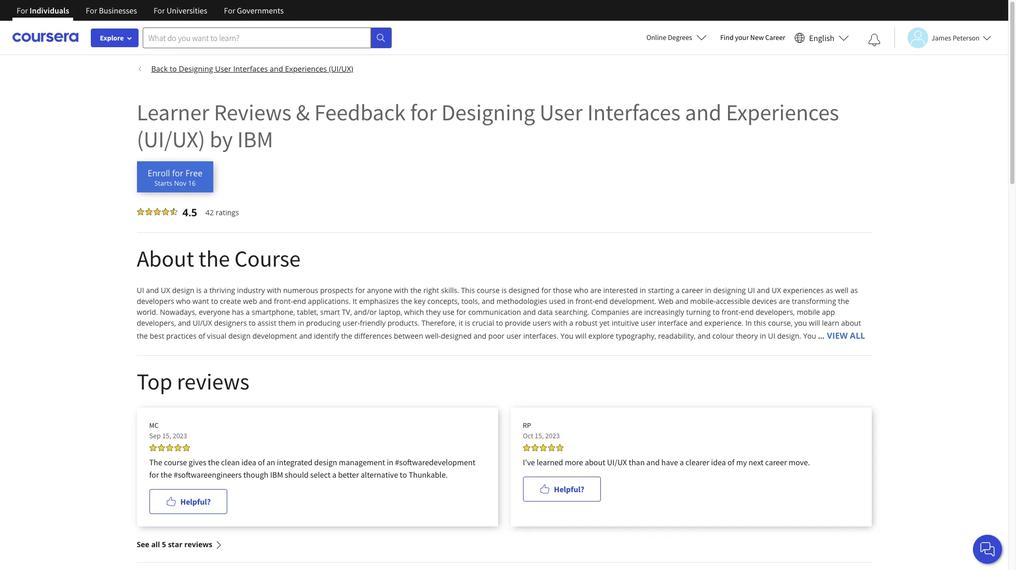 Task type: vqa. For each thing, say whether or not it's contained in the screenshot.
the leftmost (UI/UX)
yes



Task type: locate. For each thing, give the bounding box(es) containing it.
2 horizontal spatial of
[[728, 457, 735, 468]]

concepts,
[[427, 296, 460, 306]]

1 horizontal spatial career
[[765, 457, 787, 468]]

course inside the course gives the clean idea of an integrated design management in #softwaredevelopment for the #softwareengineers though ibm should select a better alternative to thunkable.
[[164, 457, 187, 468]]

a down the "searching."
[[569, 318, 573, 328]]

0 horizontal spatial user
[[215, 64, 231, 74]]

ibm right by
[[237, 125, 273, 154]]

show notifications image
[[868, 34, 881, 46]]

those
[[553, 285, 572, 295]]

the left 'key'
[[401, 296, 412, 306]]

1 vertical spatial developers,
[[137, 318, 176, 328]]

1 horizontal spatial course
[[477, 285, 500, 295]]

end up in
[[741, 307, 754, 317]]

0 vertical spatial interfaces
[[233, 64, 268, 74]]

companies
[[591, 307, 629, 317]]

career up mobile-
[[682, 285, 703, 295]]

for left universities
[[154, 5, 165, 16]]

a right starting
[[676, 285, 680, 295]]

1 vertical spatial interfaces
[[587, 98, 681, 127]]

find your new career link
[[715, 31, 791, 44]]

use
[[443, 307, 455, 317]]

ui/ux left than
[[607, 457, 627, 468]]

end down numerous
[[293, 296, 306, 306]]

are down development.
[[631, 307, 642, 317]]

course,
[[768, 318, 793, 328]]

free
[[186, 168, 203, 179]]

2 2023 from the left
[[545, 431, 560, 441]]

industry
[[237, 285, 265, 295]]

feedback
[[314, 98, 406, 127]]

1 vertical spatial designing
[[441, 98, 535, 127]]

ui and ux design is a thriving industry with numerous prospects for anyone with the right skills. this course is designed for those who are interested in starting a career in designing ui and ux experiences as well as developers who want to create web and front-end applications. it emphasizes the key concepts, tools, and methodologies used in front-end development.    web and mobile-accessible devices are transforming the world. nowadays, everyone has a smartphone, tablet, smart tv, and/or laptop, which they use for communication and data searching. companies are increasingly turning to front-end developers, mobile app developers, and ui/ux designers to assist them in producing user-friendly products. therefore, it is crucial to provide users with a robust yet intuitive user interface and experience.   in this course, you will learn about the best practices of visual design development and identify the differences between well-designed and poor user interfaces. you will explore typography, readability, and colour theory in ui design.    you ... view all
[[137, 285, 865, 342]]

in down 'tablet,' on the bottom
[[298, 318, 304, 328]]

(ui/ux) inside learner reviews & feedback for designing user interfaces and experiences (ui/ux) by ibm
[[137, 125, 205, 154]]

typography,
[[616, 331, 656, 341]]

starts
[[154, 179, 172, 188]]

and
[[270, 64, 283, 74], [685, 98, 722, 127], [146, 285, 159, 295], [757, 285, 770, 295], [259, 296, 272, 306], [482, 296, 495, 306], [676, 296, 688, 306], [523, 307, 536, 317], [178, 318, 191, 328], [690, 318, 703, 328], [299, 331, 312, 341], [474, 331, 487, 341], [698, 331, 711, 341], [646, 457, 660, 468]]

1 horizontal spatial designed
[[509, 285, 540, 295]]

1 vertical spatial (ui/ux)
[[137, 125, 205, 154]]

1 2023 from the left
[[173, 431, 187, 441]]

1 horizontal spatial (ui/ux)
[[329, 64, 353, 74]]

1 vertical spatial ui/ux
[[607, 457, 627, 468]]

ux up devices
[[772, 285, 781, 295]]

ui up developers at the bottom
[[137, 285, 144, 295]]

1 vertical spatial experiences
[[726, 98, 839, 127]]

find your new career
[[720, 33, 785, 42]]

0 horizontal spatial helpful?
[[180, 497, 211, 507]]

front- up the "searching."
[[576, 296, 595, 306]]

devices
[[752, 296, 777, 306]]

to up everyone
[[211, 296, 218, 306]]

0 vertical spatial experiences
[[285, 64, 327, 74]]

for for universities
[[154, 5, 165, 16]]

coursera image
[[12, 29, 78, 46]]

3 for from the left
[[154, 5, 165, 16]]

to right alternative
[[400, 470, 407, 480]]

1 vertical spatial who
[[176, 296, 191, 306]]

2 idea from the left
[[711, 457, 726, 468]]

1 for from the left
[[17, 5, 28, 16]]

1 horizontal spatial 2023
[[545, 431, 560, 441]]

is up want
[[196, 285, 202, 295]]

1 horizontal spatial about
[[841, 318, 861, 328]]

the
[[149, 457, 162, 468]]

is up methodologies
[[502, 285, 507, 295]]

ux
[[161, 285, 170, 295], [772, 285, 781, 295]]

interfaces.
[[523, 331, 559, 341]]

0 vertical spatial design
[[172, 285, 194, 295]]

0 vertical spatial who
[[574, 285, 589, 295]]

ux up developers at the bottom
[[161, 285, 170, 295]]

helpful? button for course
[[149, 489, 227, 514]]

helpful? down #softwareengineers
[[180, 497, 211, 507]]

of left an
[[258, 457, 265, 468]]

for left individuals
[[17, 5, 28, 16]]

1 horizontal spatial interfaces
[[587, 98, 681, 127]]

42 ratings
[[206, 207, 239, 217]]

designing right back
[[179, 64, 213, 74]]

will down robust
[[575, 331, 587, 341]]

1 horizontal spatial you
[[803, 331, 816, 341]]

helpful? button down #softwareengineers
[[149, 489, 227, 514]]

0 horizontal spatial ux
[[161, 285, 170, 295]]

0 horizontal spatial designing
[[179, 64, 213, 74]]

designed up methodologies
[[509, 285, 540, 295]]

0 horizontal spatial will
[[575, 331, 587, 341]]

oct
[[523, 431, 533, 441]]

0 vertical spatial career
[[682, 285, 703, 295]]

course
[[234, 244, 301, 273]]

helpful? for more
[[554, 484, 584, 495]]

design up select
[[314, 457, 337, 468]]

as right well
[[851, 285, 858, 295]]

designing
[[179, 64, 213, 74], [441, 98, 535, 127]]

developers, up best
[[137, 318, 176, 328]]

1 vertical spatial helpful?
[[180, 497, 211, 507]]

1 horizontal spatial are
[[631, 307, 642, 317]]

helpful? button
[[523, 477, 601, 502], [149, 489, 227, 514]]

0 vertical spatial helpful?
[[554, 484, 584, 495]]

2 15, from the left
[[535, 431, 544, 441]]

are right devices
[[779, 296, 790, 306]]

more
[[565, 457, 583, 468]]

used
[[549, 296, 566, 306]]

banner navigation
[[8, 0, 292, 29]]

rp oct 15, 2023
[[523, 421, 560, 441]]

thriving
[[209, 285, 235, 295]]

and/or
[[354, 307, 377, 317]]

is right it
[[465, 318, 470, 328]]

0 horizontal spatial of
[[198, 331, 205, 341]]

poor
[[488, 331, 505, 341]]

a right has
[[246, 307, 250, 317]]

ui/ux
[[193, 318, 212, 328], [607, 457, 627, 468]]

0 horizontal spatial as
[[826, 285, 833, 295]]

explore button
[[91, 29, 139, 47]]

design inside the course gives the clean idea of an integrated design management in #softwaredevelopment for the #softwareengineers though ibm should select a better alternative to thunkable.
[[314, 457, 337, 468]]

user up typography,
[[641, 318, 656, 328]]

front- up smartphone,
[[274, 296, 293, 306]]

of left visual
[[198, 331, 205, 341]]

interfaces inside learner reviews & feedback for designing user interfaces and experiences (ui/ux) by ibm
[[587, 98, 681, 127]]

&
[[296, 98, 310, 127]]

2023 inside rp oct 15, 2023
[[545, 431, 560, 441]]

ui up devices
[[748, 285, 755, 295]]

0 vertical spatial about
[[841, 318, 861, 328]]

reviews right the star
[[184, 540, 212, 550]]

learner reviews & feedback for designing user interfaces and experiences (ui/ux) by ibm
[[137, 98, 839, 154]]

reviews
[[177, 367, 249, 396], [184, 540, 212, 550]]

about inside ui and ux design is a thriving industry with numerous prospects for anyone with the right skills. this course is designed for those who are interested in starting a career in designing ui and ux experiences as well as developers who want to create web and front-end applications. it emphasizes the key concepts, tools, and methodologies used in front-end development.    web and mobile-accessible devices are transforming the world. nowadays, everyone has a smartphone, tablet, smart tv, and/or laptop, which they use for communication and data searching. companies are increasingly turning to front-end developers, mobile app developers, and ui/ux designers to assist them in producing user-friendly products. therefore, it is crucial to provide users with a robust yet intuitive user interface and experience.   in this course, you will learn about the best practices of visual design development and identify the differences between well-designed and poor user interfaces. you will explore typography, readability, and colour theory in ui design.    you ... view all
[[841, 318, 861, 328]]

0 horizontal spatial career
[[682, 285, 703, 295]]

1 horizontal spatial experiences
[[726, 98, 839, 127]]

idea
[[241, 457, 256, 468], [711, 457, 726, 468]]

sep
[[149, 431, 161, 441]]

1 vertical spatial design
[[228, 331, 251, 341]]

...
[[818, 331, 825, 341]]

(ui/ux) up the enroll
[[137, 125, 205, 154]]

colour
[[713, 331, 734, 341]]

15,
[[162, 431, 171, 441], [535, 431, 544, 441]]

the up #softwareengineers
[[208, 457, 219, 468]]

0 horizontal spatial idea
[[241, 457, 256, 468]]

helpful? button for learned
[[523, 477, 601, 502]]

0 horizontal spatial ui
[[137, 285, 144, 295]]

well
[[835, 285, 849, 295]]

15, for course
[[162, 431, 171, 441]]

ibm down an
[[270, 470, 283, 480]]

(ui/ux) up feedback
[[329, 64, 353, 74]]

of left my
[[728, 457, 735, 468]]

1 horizontal spatial of
[[258, 457, 265, 468]]

0 horizontal spatial with
[[267, 285, 281, 295]]

this
[[461, 285, 475, 295]]

filled star image
[[137, 208, 144, 215], [153, 208, 161, 215], [162, 208, 169, 215], [149, 444, 156, 452], [158, 444, 165, 452], [166, 444, 173, 452], [174, 444, 181, 452], [182, 444, 190, 452], [523, 444, 530, 452], [531, 444, 538, 452], [548, 444, 555, 452], [556, 444, 563, 452]]

theory
[[736, 331, 758, 341]]

for for businesses
[[86, 5, 97, 16]]

#softwaredevelopment
[[395, 457, 475, 468]]

0 horizontal spatial design
[[172, 285, 194, 295]]

1 15, from the left
[[162, 431, 171, 441]]

0 vertical spatial reviews
[[177, 367, 249, 396]]

will
[[809, 318, 820, 328], [575, 331, 587, 341]]

nov
[[174, 179, 186, 188]]

well-
[[425, 331, 441, 341]]

filled star image
[[145, 208, 152, 215], [540, 444, 547, 452]]

design up want
[[172, 285, 194, 295]]

ui/ux down everyone
[[193, 318, 212, 328]]

0 horizontal spatial end
[[293, 296, 306, 306]]

1 horizontal spatial designing
[[441, 98, 535, 127]]

design down designers
[[228, 331, 251, 341]]

1 horizontal spatial as
[[851, 285, 858, 295]]

for for individuals
[[17, 5, 28, 16]]

42
[[206, 207, 214, 217]]

0 horizontal spatial interfaces
[[233, 64, 268, 74]]

1 vertical spatial designed
[[441, 331, 472, 341]]

15, right sep
[[162, 431, 171, 441]]

helpful? down more
[[554, 484, 584, 495]]

15, right oct on the bottom
[[535, 431, 544, 441]]

0 vertical spatial ui/ux
[[193, 318, 212, 328]]

for governments
[[224, 5, 284, 16]]

15, for learned
[[535, 431, 544, 441]]

half faded star image
[[170, 208, 177, 215]]

2 vertical spatial are
[[631, 307, 642, 317]]

career right next on the right bottom
[[765, 457, 787, 468]]

the down "the"
[[161, 470, 172, 480]]

2 horizontal spatial are
[[779, 296, 790, 306]]

0 vertical spatial ibm
[[237, 125, 273, 154]]

explore
[[588, 331, 614, 341]]

for left businesses
[[86, 5, 97, 16]]

filled star image up learned
[[540, 444, 547, 452]]

reviews down visual
[[177, 367, 249, 396]]

you left ... at the bottom
[[803, 331, 816, 341]]

2 vertical spatial design
[[314, 457, 337, 468]]

ratings
[[216, 207, 239, 217]]

1 horizontal spatial ux
[[772, 285, 781, 295]]

development
[[252, 331, 297, 341]]

ibm inside the course gives the clean idea of an integrated design management in #softwaredevelopment for the #softwareengineers though ibm should select a better alternative to thunkable.
[[270, 470, 283, 480]]

2023 inside mc sep 15, 2023
[[173, 431, 187, 441]]

1 horizontal spatial user
[[641, 318, 656, 328]]

end up companies
[[595, 296, 608, 306]]

0 vertical spatial user
[[215, 64, 231, 74]]

0 vertical spatial will
[[809, 318, 820, 328]]

reviews inside see all 5 star reviews button
[[184, 540, 212, 550]]

0 horizontal spatial experiences
[[285, 64, 327, 74]]

as left well
[[826, 285, 833, 295]]

back to designing user interfaces and experiences (ui/ux) link
[[137, 55, 872, 74]]

will down mobile
[[809, 318, 820, 328]]

2 as from the left
[[851, 285, 858, 295]]

assist
[[258, 318, 276, 328]]

0 vertical spatial course
[[477, 285, 500, 295]]

user
[[641, 318, 656, 328], [507, 331, 521, 341]]

1 vertical spatial user
[[540, 98, 583, 127]]

2023 right sep
[[173, 431, 187, 441]]

who up nowadays,
[[176, 296, 191, 306]]

2 for from the left
[[86, 5, 97, 16]]

numerous
[[283, 285, 318, 295]]

0 horizontal spatial you
[[561, 331, 574, 341]]

idea up though at the bottom left
[[241, 457, 256, 468]]

about up view all button
[[841, 318, 861, 328]]

helpful? button down learned
[[523, 477, 601, 502]]

about
[[841, 318, 861, 328], [585, 457, 605, 468]]

idea inside the course gives the clean idea of an integrated design management in #softwaredevelopment for the #softwareengineers though ibm should select a better alternative to thunkable.
[[241, 457, 256, 468]]

top
[[137, 367, 172, 396]]

see all 5 star reviews button
[[137, 527, 223, 563]]

in
[[640, 285, 646, 295], [705, 285, 711, 295], [568, 296, 574, 306], [298, 318, 304, 328], [760, 331, 766, 341], [387, 457, 393, 468]]

a right select
[[332, 470, 336, 480]]

with up smartphone,
[[267, 285, 281, 295]]

for inside enroll for free starts nov 16
[[172, 168, 183, 179]]

designing down back to designing user interfaces and experiences (ui/ux) link
[[441, 98, 535, 127]]

with right anyone
[[394, 285, 409, 295]]

1 horizontal spatial developers,
[[756, 307, 795, 317]]

15, inside rp oct 15, 2023
[[535, 431, 544, 441]]

career
[[765, 33, 785, 42]]

15, inside mc sep 15, 2023
[[162, 431, 171, 441]]

who right those
[[574, 285, 589, 295]]

0 horizontal spatial about
[[585, 457, 605, 468]]

to
[[170, 64, 177, 74], [211, 296, 218, 306], [713, 307, 720, 317], [249, 318, 256, 328], [496, 318, 503, 328], [400, 470, 407, 480]]

0 vertical spatial designing
[[179, 64, 213, 74]]

who
[[574, 285, 589, 295], [176, 296, 191, 306]]

0 vertical spatial user
[[641, 318, 656, 328]]

course right "the"
[[164, 457, 187, 468]]

in up development.
[[640, 285, 646, 295]]

you down the "searching."
[[561, 331, 574, 341]]

0 horizontal spatial 15,
[[162, 431, 171, 441]]

experience.
[[704, 318, 744, 328]]

1 horizontal spatial filled star image
[[540, 444, 547, 452]]

1 horizontal spatial idea
[[711, 457, 726, 468]]

1 vertical spatial user
[[507, 331, 521, 341]]

ui down 'course,'
[[768, 331, 775, 341]]

explore
[[100, 33, 124, 43]]

to up experience.
[[713, 307, 720, 317]]

of inside ui and ux design is a thriving industry with numerous prospects for anyone with the right skills. this course is designed for those who are interested in starting a career in designing ui and ux experiences as well as developers who want to create web and front-end applications. it emphasizes the key concepts, tools, and methodologies used in front-end development.    web and mobile-accessible devices are transforming the world. nowadays, everyone has a smartphone, tablet, smart tv, and/or laptop, which they use for communication and data searching. companies are increasingly turning to front-end developers, mobile app developers, and ui/ux designers to assist them in producing user-friendly products. therefore, it is crucial to provide users with a robust yet intuitive user interface and experience.   in this course, you will learn about the best practices of visual design development and identify the differences between well-designed and poor user interfaces. you will explore typography, readability, and colour theory in ui design.    you ... view all
[[198, 331, 205, 341]]

the up thriving on the bottom left
[[199, 244, 230, 273]]

though
[[243, 470, 268, 480]]

1 horizontal spatial helpful? button
[[523, 477, 601, 502]]

anyone
[[367, 285, 392, 295]]

1 horizontal spatial helpful?
[[554, 484, 584, 495]]

is
[[196, 285, 202, 295], [502, 285, 507, 295], [465, 318, 470, 328]]

for left governments
[[224, 5, 235, 16]]

james peterson
[[932, 33, 980, 42]]

about right more
[[585, 457, 605, 468]]

interface
[[658, 318, 688, 328]]

1 horizontal spatial front-
[[576, 296, 595, 306]]

course right this
[[477, 285, 500, 295]]

a inside the course gives the clean idea of an integrated design management in #softwaredevelopment for the #softwareengineers though ibm should select a better alternative to thunkable.
[[332, 470, 336, 480]]

of inside the course gives the clean idea of an integrated design management in #softwaredevelopment for the #softwareengineers though ibm should select a better alternative to thunkable.
[[258, 457, 265, 468]]

the
[[199, 244, 230, 273], [410, 285, 422, 295], [401, 296, 412, 306], [838, 296, 849, 306], [137, 331, 148, 341], [341, 331, 352, 341], [208, 457, 219, 468], [161, 470, 172, 480]]

0 horizontal spatial filled star image
[[145, 208, 152, 215]]

2023 right oct on the bottom
[[545, 431, 560, 441]]

with down the "searching."
[[553, 318, 568, 328]]

1 vertical spatial course
[[164, 457, 187, 468]]

chat with us image
[[979, 541, 996, 558]]

1 vertical spatial ibm
[[270, 470, 283, 480]]

are left interested
[[590, 285, 602, 295]]

front- down accessible
[[722, 307, 741, 317]]

0 horizontal spatial 2023
[[173, 431, 187, 441]]

i've
[[523, 457, 535, 468]]

(ui/ux)
[[329, 64, 353, 74], [137, 125, 205, 154]]

in up alternative
[[387, 457, 393, 468]]

user down provide
[[507, 331, 521, 341]]

a up want
[[204, 285, 208, 295]]

course
[[477, 285, 500, 295], [164, 457, 187, 468]]

developers, up 'course,'
[[756, 307, 795, 317]]

2 you from the left
[[803, 331, 816, 341]]

None search field
[[143, 27, 392, 48]]

designed down it
[[441, 331, 472, 341]]

4 for from the left
[[224, 5, 235, 16]]

0 vertical spatial are
[[590, 285, 602, 295]]

idea right clearer
[[711, 457, 726, 468]]

1 vertical spatial are
[[779, 296, 790, 306]]

0 vertical spatial (ui/ux)
[[329, 64, 353, 74]]

peterson
[[953, 33, 980, 42]]

filled star image left half faded star image
[[145, 208, 152, 215]]

1 idea from the left
[[241, 457, 256, 468]]

to down communication
[[496, 318, 503, 328]]

enroll
[[148, 168, 170, 179]]

visual
[[207, 331, 226, 341]]



Task type: describe. For each thing, give the bounding box(es) containing it.
all
[[850, 330, 865, 342]]

friendly
[[360, 318, 386, 328]]

clean
[[221, 457, 240, 468]]

you
[[795, 318, 807, 328]]

2 horizontal spatial front-
[[722, 307, 741, 317]]

in up mobile-
[[705, 285, 711, 295]]

1 horizontal spatial ui
[[748, 285, 755, 295]]

2 horizontal spatial end
[[741, 307, 754, 317]]

1 horizontal spatial design
[[228, 331, 251, 341]]

about the course
[[137, 244, 301, 273]]

it
[[459, 318, 463, 328]]

the left best
[[137, 331, 148, 341]]

intuitive
[[612, 318, 639, 328]]

What do you want to learn? text field
[[143, 27, 371, 48]]

between
[[394, 331, 423, 341]]

back
[[151, 64, 168, 74]]

0 horizontal spatial are
[[590, 285, 602, 295]]

english
[[809, 32, 835, 43]]

1 vertical spatial career
[[765, 457, 787, 468]]

degrees
[[668, 33, 692, 42]]

0 horizontal spatial is
[[196, 285, 202, 295]]

1 you from the left
[[561, 331, 574, 341]]

provide
[[505, 318, 531, 328]]

1 horizontal spatial is
[[465, 318, 470, 328]]

skills.
[[441, 285, 459, 295]]

increasingly
[[644, 307, 684, 317]]

laptop,
[[379, 307, 402, 317]]

1 horizontal spatial will
[[809, 318, 820, 328]]

starting
[[648, 285, 674, 295]]

enroll for free starts nov 16
[[148, 168, 203, 188]]

everyone
[[199, 307, 230, 317]]

0 horizontal spatial designed
[[441, 331, 472, 341]]

create
[[220, 296, 241, 306]]

data
[[538, 307, 553, 317]]

mobile-
[[690, 296, 716, 306]]

learn
[[822, 318, 839, 328]]

this
[[754, 318, 766, 328]]

designers
[[214, 318, 247, 328]]

universities
[[167, 5, 207, 16]]

web
[[243, 296, 257, 306]]

1 horizontal spatial with
[[394, 285, 409, 295]]

methodologies
[[497, 296, 547, 306]]

yet
[[600, 318, 610, 328]]

in down this
[[760, 331, 766, 341]]

back to designing user interfaces and experiences (ui/ux)
[[151, 64, 353, 74]]

in up the "searching."
[[568, 296, 574, 306]]

ibm inside learner reviews & feedback for designing user interfaces and experiences (ui/ux) by ibm
[[237, 125, 273, 154]]

2 horizontal spatial with
[[553, 318, 568, 328]]

to inside the course gives the clean idea of an integrated design management in #softwaredevelopment for the #softwareengineers though ibm should select a better alternative to thunkable.
[[400, 470, 407, 480]]

1 vertical spatial about
[[585, 457, 605, 468]]

1 vertical spatial will
[[575, 331, 587, 341]]

4.5
[[182, 205, 197, 219]]

move.
[[789, 457, 810, 468]]

the down well
[[838, 296, 849, 306]]

2 ux from the left
[[772, 285, 781, 295]]

for inside learner reviews & feedback for designing user interfaces and experiences (ui/ux) by ibm
[[410, 98, 437, 127]]

2023 for course
[[173, 431, 187, 441]]

chevron left image
[[137, 66, 143, 72]]

all
[[151, 540, 160, 550]]

to right back
[[170, 64, 177, 74]]

0 vertical spatial filled star image
[[145, 208, 152, 215]]

should
[[285, 470, 309, 480]]

find
[[720, 33, 734, 42]]

a right have
[[680, 457, 684, 468]]

have
[[661, 457, 678, 468]]

#softwareengineers
[[174, 470, 242, 480]]

1 as from the left
[[826, 285, 833, 295]]

better
[[338, 470, 359, 480]]

app
[[822, 307, 835, 317]]

your
[[735, 33, 749, 42]]

therefore,
[[422, 318, 457, 328]]

career inside ui and ux design is a thriving industry with numerous prospects for anyone with the right skills. this course is designed for those who are interested in starting a career in designing ui and ux experiences as well as developers who want to create web and front-end applications. it emphasizes the key concepts, tools, and methodologies used in front-end development.    web and mobile-accessible devices are transforming the world. nowadays, everyone has a smartphone, tablet, smart tv, and/or laptop, which they use for communication and data searching. companies are increasingly turning to front-end developers, mobile app developers, and ui/ux designers to assist them in producing user-friendly products. therefore, it is crucial to provide users with a robust yet intuitive user interface and experience.   in this course, you will learn about the best practices of visual design development and identify the differences between well-designed and poor user interfaces. you will explore typography, readability, and colour theory in ui design.    you ... view all
[[682, 285, 703, 295]]

want
[[192, 296, 209, 306]]

see all 5 star reviews
[[137, 540, 212, 550]]

1 horizontal spatial who
[[574, 285, 589, 295]]

english button
[[791, 21, 853, 54]]

which
[[404, 307, 424, 317]]

next
[[749, 457, 764, 468]]

helpful? for gives
[[180, 497, 211, 507]]

smartphone,
[[252, 307, 295, 317]]

and inside learner reviews & feedback for designing user interfaces and experiences (ui/ux) by ibm
[[685, 98, 722, 127]]

individuals
[[30, 5, 69, 16]]

0 horizontal spatial user
[[507, 331, 521, 341]]

searching.
[[555, 307, 590, 317]]

has
[[232, 307, 244, 317]]

0 vertical spatial developers,
[[756, 307, 795, 317]]

view all button
[[827, 329, 866, 343]]

emphasizes
[[359, 296, 399, 306]]

0 horizontal spatial developers,
[[137, 318, 176, 328]]

1 vertical spatial filled star image
[[540, 444, 547, 452]]

tools,
[[461, 296, 480, 306]]

designing inside learner reviews & feedback for designing user interfaces and experiences (ui/ux) by ibm
[[441, 98, 535, 127]]

clearer
[[686, 457, 710, 468]]

user-
[[343, 318, 360, 328]]

0 vertical spatial designed
[[509, 285, 540, 295]]

businesses
[[99, 5, 137, 16]]

the course gives the clean idea of an integrated design management in #softwaredevelopment for the #softwareengineers though ibm should select a better alternative to thunkable.
[[149, 457, 475, 480]]

in inside the course gives the clean idea of an integrated design management in #softwaredevelopment for the #softwareengineers though ibm should select a better alternative to thunkable.
[[387, 457, 393, 468]]

the up 'key'
[[410, 285, 422, 295]]

world.
[[137, 307, 158, 317]]

differences
[[354, 331, 392, 341]]

practices
[[166, 331, 197, 341]]

online degrees
[[647, 33, 692, 42]]

see
[[137, 540, 149, 550]]

nowadays,
[[160, 307, 197, 317]]

for inside the course gives the clean idea of an integrated design management in #softwaredevelopment for the #softwareengineers though ibm should select a better alternative to thunkable.
[[149, 470, 159, 480]]

online degrees button
[[638, 26, 715, 49]]

it
[[353, 296, 357, 306]]

developers
[[137, 296, 174, 306]]

2 horizontal spatial is
[[502, 285, 507, 295]]

2 horizontal spatial ui
[[768, 331, 775, 341]]

user inside learner reviews & feedback for designing user interfaces and experiences (ui/ux) by ibm
[[540, 98, 583, 127]]

mc
[[149, 421, 159, 430]]

to left assist
[[249, 318, 256, 328]]

thunkable.
[[409, 470, 448, 480]]

management
[[339, 457, 385, 468]]

1 horizontal spatial ui/ux
[[607, 457, 627, 468]]

experiences inside learner reviews & feedback for designing user interfaces and experiences (ui/ux) by ibm
[[726, 98, 839, 127]]

ui/ux inside ui and ux design is a thriving industry with numerous prospects for anyone with the right skills. this course is designed for those who are interested in starting a career in designing ui and ux experiences as well as developers who want to create web and front-end applications. it emphasizes the key concepts, tools, and methodologies used in front-end development.    web and mobile-accessible devices are transforming the world. nowadays, everyone has a smartphone, tablet, smart tv, and/or laptop, which they use for communication and data searching. companies are increasingly turning to front-end developers, mobile app developers, and ui/ux designers to assist them in producing user-friendly products. therefore, it is crucial to provide users with a robust yet intuitive user interface and experience.   in this course, you will learn about the best practices of visual design development and identify the differences between well-designed and poor user interfaces. you will explore typography, readability, and colour theory in ui design.    you ... view all
[[193, 318, 212, 328]]

designing
[[713, 285, 746, 295]]

learned
[[537, 457, 563, 468]]

top reviews
[[137, 367, 249, 396]]

1 horizontal spatial end
[[595, 296, 608, 306]]

mc sep 15, 2023
[[149, 421, 187, 441]]

the down user-
[[341, 331, 352, 341]]

governments
[[237, 5, 284, 16]]

2023 for learned
[[545, 431, 560, 441]]

1 ux from the left
[[161, 285, 170, 295]]

they
[[426, 307, 441, 317]]

0 horizontal spatial who
[[176, 296, 191, 306]]

0 horizontal spatial front-
[[274, 296, 293, 306]]

key
[[414, 296, 426, 306]]

best
[[150, 331, 164, 341]]

in
[[746, 318, 752, 328]]

course inside ui and ux design is a thriving industry with numerous prospects for anyone with the right skills. this course is designed for those who are interested in starting a career in designing ui and ux experiences as well as developers who want to create web and front-end applications. it emphasizes the key concepts, tools, and methodologies used in front-end development.    web and mobile-accessible devices are transforming the world. nowadays, everyone has a smartphone, tablet, smart tv, and/or laptop, which they use for communication and data searching. companies are increasingly turning to front-end developers, mobile app developers, and ui/ux designers to assist them in producing user-friendly products. therefore, it is crucial to provide users with a robust yet intuitive user interface and experience.   in this course, you will learn about the best practices of visual design development and identify the differences between well-designed and poor user interfaces. you will explore typography, readability, and colour theory in ui design.    you ... view all
[[477, 285, 500, 295]]

for for governments
[[224, 5, 235, 16]]



